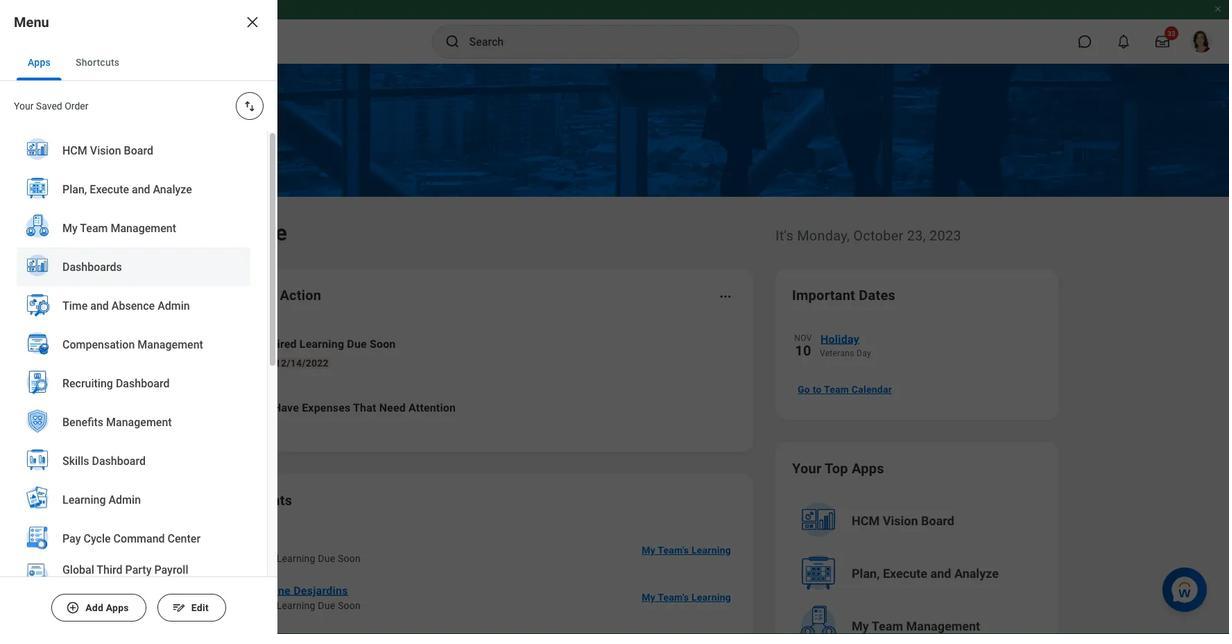 Task type: describe. For each thing, give the bounding box(es) containing it.
global navigation dialog
[[0, 0, 278, 635]]

menu
[[14, 14, 49, 30]]

and inside button
[[931, 567, 951, 582]]

holiday veterans day
[[820, 333, 871, 359]]

holiday
[[821, 333, 860, 346]]

expenses
[[302, 401, 351, 415]]

jacqueline desjardins button
[[229, 583, 354, 599]]

jacqueline
[[234, 584, 291, 598]]

jacqueline desjardins required learning due soon
[[234, 584, 361, 612]]

my team's learning button for desjardins
[[636, 584, 737, 612]]

you have expenses that need attention button
[[187, 380, 737, 436]]

learning inside global navigation dialog
[[62, 493, 106, 507]]

edit
[[191, 603, 209, 614]]

my team's learning for liu
[[642, 545, 731, 557]]

required for jacqueline desjardins
[[234, 600, 274, 612]]

profile logan mcneil element
[[1182, 26, 1221, 57]]

my team management button
[[794, 602, 1043, 635]]

beth liu required learning due soon
[[234, 537, 361, 565]]

dashboard for skills dashboard
[[92, 455, 146, 468]]

compensation
[[62, 338, 135, 351]]

awaiting your action list
[[187, 325, 737, 436]]

global third party payroll
[[62, 564, 188, 577]]

highlights
[[227, 493, 292, 509]]

10
[[795, 343, 811, 359]]

notifications large image
[[1117, 35, 1131, 49]]

learning inside beth liu required learning due soon
[[277, 553, 315, 565]]

your top apps
[[792, 461, 884, 477]]

hello there
[[171, 220, 287, 246]]

time and absence admin
[[62, 299, 190, 312]]

1 horizontal spatial admin
[[158, 299, 190, 312]]

dashboard for recruiting dashboard
[[116, 377, 170, 390]]

benefits
[[62, 416, 103, 429]]

required for beth liu
[[234, 553, 274, 565]]

vision inside "button"
[[883, 514, 918, 529]]

hello
[[171, 220, 224, 246]]

team's for liu
[[658, 545, 689, 557]]

you
[[251, 401, 270, 415]]

add apps button
[[51, 595, 146, 622]]

plan, inside button
[[852, 567, 880, 582]]

add
[[85, 603, 103, 614]]

0 horizontal spatial and
[[90, 299, 109, 312]]

learning inside 'jacqueline desjardins required learning due soon'
[[277, 600, 315, 612]]

go
[[798, 384, 810, 396]]

1 vertical spatial your
[[247, 287, 276, 304]]

apps inside 'button'
[[28, 57, 51, 68]]

analyze inside button
[[955, 567, 999, 582]]

management inside "link"
[[138, 338, 203, 351]]

action
[[280, 287, 321, 304]]

sort image
[[243, 99, 257, 113]]

plan, execute and analyze link
[[17, 170, 250, 210]]

my team's learning for desjardins
[[642, 592, 731, 604]]

recruiting
[[62, 377, 113, 390]]

pay
[[62, 532, 81, 545]]

go to team calendar
[[798, 384, 892, 396]]

team highlights
[[187, 493, 292, 509]]

0 horizontal spatial admin
[[109, 493, 141, 507]]

learning admin
[[62, 493, 141, 507]]

skills
[[62, 455, 89, 468]]

learning admin link
[[17, 481, 250, 521]]

text edit image
[[172, 601, 186, 615]]

close environment banner image
[[1214, 5, 1222, 13]]

nov 10
[[795, 334, 812, 359]]

plan, execute and analyze button
[[794, 549, 1043, 599]]

apps button
[[17, 44, 62, 80]]

hcm inside global navigation dialog
[[62, 144, 87, 157]]

nov
[[795, 334, 812, 343]]

board inside "button"
[[921, 514, 955, 529]]

recruiting dashboard link
[[17, 364, 250, 404]]

team highlights list
[[187, 527, 737, 635]]

compensation management
[[62, 338, 203, 351]]

important dates
[[792, 287, 896, 304]]

execute inside list
[[90, 183, 129, 196]]

required learning due soon due 12/14/2022
[[251, 338, 396, 369]]

edit button
[[157, 595, 226, 622]]

analyze inside global navigation dialog
[[153, 183, 192, 196]]

management inside 'link'
[[106, 416, 172, 429]]

to
[[813, 384, 822, 396]]

cycle
[[84, 532, 111, 545]]

plus circle image
[[66, 601, 80, 615]]

it's
[[776, 228, 794, 244]]

pay cycle command center
[[62, 532, 201, 545]]

benefits management
[[62, 416, 172, 429]]

shortcuts
[[76, 57, 119, 68]]

team inside global navigation dialog
[[80, 222, 108, 235]]

board inside global navigation dialog
[[124, 144, 153, 157]]

top
[[825, 461, 848, 477]]

order
[[65, 100, 88, 112]]

my team management inside list
[[62, 222, 176, 235]]

due for liu
[[318, 553, 335, 565]]

monday,
[[797, 228, 850, 244]]

compensation management link
[[17, 325, 250, 366]]

veterans
[[820, 349, 855, 359]]



Task type: locate. For each thing, give the bounding box(es) containing it.
soon for liu
[[338, 553, 361, 565]]

soon down desjardins
[[338, 600, 361, 612]]

1 horizontal spatial execute
[[883, 567, 928, 582]]

1 vertical spatial plan,
[[852, 567, 880, 582]]

soon for desjardins
[[338, 600, 361, 612]]

2 horizontal spatial your
[[792, 461, 822, 477]]

and right time
[[90, 299, 109, 312]]

1 vertical spatial plan, execute and analyze
[[852, 567, 999, 582]]

0 horizontal spatial vision
[[90, 144, 121, 157]]

my team management inside button
[[852, 620, 980, 634]]

shortcuts button
[[64, 44, 131, 80]]

required inside 'jacqueline desjardins required learning due soon'
[[234, 600, 274, 612]]

1 horizontal spatial plan,
[[852, 567, 880, 582]]

dashboard down benefits management
[[92, 455, 146, 468]]

0 vertical spatial apps
[[28, 57, 51, 68]]

hcm vision board button
[[794, 497, 1043, 547]]

your left top
[[792, 461, 822, 477]]

1 vertical spatial my team's learning
[[642, 592, 731, 604]]

admin
[[158, 299, 190, 312], [109, 493, 141, 507]]

1 horizontal spatial your
[[247, 287, 276, 304]]

saved
[[36, 100, 62, 112]]

0 vertical spatial dashboard
[[116, 377, 170, 390]]

0 horizontal spatial plan, execute and analyze
[[62, 183, 192, 196]]

recruiting dashboard
[[62, 377, 170, 390]]

my team management
[[62, 222, 176, 235], [852, 620, 980, 634]]

my team's learning
[[642, 545, 731, 557], [642, 592, 731, 604]]

list
[[0, 131, 267, 635]]

global third party payroll link
[[17, 558, 250, 599]]

1 horizontal spatial plan, execute and analyze
[[852, 567, 999, 582]]

1 horizontal spatial apps
[[106, 603, 129, 614]]

vision
[[90, 144, 121, 157], [883, 514, 918, 529]]

dashboard down compensation management "link"
[[116, 377, 170, 390]]

due down desjardins
[[318, 600, 335, 612]]

0 vertical spatial soon
[[370, 338, 396, 351]]

go to team calendar button
[[792, 376, 898, 404]]

team right to
[[824, 384, 849, 396]]

1 horizontal spatial vision
[[883, 514, 918, 529]]

hcm inside "button"
[[852, 514, 880, 529]]

due for learning
[[254, 358, 273, 369]]

management down plan, execute and analyze link
[[111, 222, 176, 235]]

day
[[857, 349, 871, 359]]

due
[[347, 338, 367, 351], [254, 358, 273, 369], [318, 553, 335, 565], [318, 600, 335, 612]]

have
[[273, 401, 299, 415]]

apps
[[28, 57, 51, 68], [852, 461, 884, 477], [106, 603, 129, 614]]

2 my team's learning button from the top
[[636, 584, 737, 612]]

2 vertical spatial apps
[[106, 603, 129, 614]]

apps right top
[[852, 461, 884, 477]]

your left action
[[247, 287, 276, 304]]

0 vertical spatial plan,
[[62, 183, 87, 196]]

team up 'dashboards' in the left top of the page
[[80, 222, 108, 235]]

due inside 'jacqueline desjardins required learning due soon'
[[318, 600, 335, 612]]

1 vertical spatial soon
[[338, 553, 361, 565]]

management inside button
[[906, 620, 980, 634]]

list containing hcm vision board
[[0, 131, 267, 635]]

time
[[62, 299, 88, 312]]

1 vertical spatial my team's learning button
[[636, 584, 737, 612]]

soon up desjardins
[[338, 553, 361, 565]]

required down jacqueline
[[234, 600, 274, 612]]

my team management link
[[17, 209, 250, 249]]

hcm vision board
[[62, 144, 153, 157], [852, 514, 955, 529]]

my
[[62, 222, 78, 235], [642, 545, 656, 557], [642, 592, 656, 604], [852, 620, 869, 634]]

my team management down plan, execute and analyze button
[[852, 620, 980, 634]]

absence
[[112, 299, 155, 312]]

skills dashboard
[[62, 455, 146, 468]]

0 horizontal spatial hcm vision board
[[62, 144, 153, 157]]

1 horizontal spatial board
[[921, 514, 955, 529]]

2023
[[930, 228, 961, 244]]

your for your saved order
[[14, 100, 34, 112]]

plan, execute and analyze up my team management button
[[852, 567, 999, 582]]

0 horizontal spatial hcm
[[62, 144, 87, 157]]

team up center
[[187, 493, 223, 509]]

execute down 'hcm vision board' link
[[90, 183, 129, 196]]

time and absence admin link
[[17, 287, 250, 327]]

1 team's from the top
[[658, 545, 689, 557]]

2 vertical spatial your
[[792, 461, 822, 477]]

hcm vision board up plan, execute and analyze button
[[852, 514, 955, 529]]

desjardins
[[294, 584, 348, 598]]

0 horizontal spatial execute
[[90, 183, 129, 196]]

0 vertical spatial hcm
[[62, 144, 87, 157]]

admin down skills dashboard link
[[109, 493, 141, 507]]

0 vertical spatial my team's learning
[[642, 545, 731, 557]]

vision up plan, execute and analyze button
[[883, 514, 918, 529]]

0 vertical spatial hcm vision board
[[62, 144, 153, 157]]

dashboard
[[116, 377, 170, 390], [92, 455, 146, 468]]

1 vertical spatial dashboard
[[92, 455, 146, 468]]

0 vertical spatial your
[[14, 100, 34, 112]]

0 horizontal spatial apps
[[28, 57, 51, 68]]

hcm down your top apps
[[852, 514, 880, 529]]

hcm vision board link
[[17, 131, 250, 171]]

hcm
[[62, 144, 87, 157], [852, 514, 880, 529]]

required
[[251, 338, 297, 351], [234, 553, 274, 565], [234, 600, 274, 612]]

team
[[80, 222, 108, 235], [824, 384, 849, 396], [187, 493, 223, 509], [872, 620, 903, 634]]

my team's learning button for liu
[[636, 537, 737, 565]]

board up plan, execute and analyze button
[[921, 514, 955, 529]]

soon up "need"
[[370, 338, 396, 351]]

need
[[379, 401, 406, 415]]

due up desjardins
[[318, 553, 335, 565]]

there
[[229, 220, 287, 246]]

october
[[854, 228, 904, 244]]

my inside list
[[62, 222, 78, 235]]

1 vertical spatial apps
[[852, 461, 884, 477]]

dashboards
[[62, 260, 122, 274]]

command
[[114, 532, 165, 545]]

team's for desjardins
[[658, 592, 689, 604]]

hcm down the order
[[62, 144, 87, 157]]

apps right add
[[106, 603, 129, 614]]

1 vertical spatial analyze
[[955, 567, 999, 582]]

awaiting your action
[[187, 287, 321, 304]]

execute up my team management button
[[883, 567, 928, 582]]

attention
[[409, 401, 456, 415]]

tab list containing apps
[[0, 44, 278, 81]]

1 vertical spatial vision
[[883, 514, 918, 529]]

pay cycle command center link
[[17, 520, 250, 560]]

plan, execute and analyze inside button
[[852, 567, 999, 582]]

2 vertical spatial and
[[931, 567, 951, 582]]

holiday button
[[820, 330, 1042, 348]]

12/14/2022
[[275, 358, 329, 369]]

x image
[[244, 14, 261, 31]]

you have expenses that need attention
[[251, 401, 456, 415]]

team down plan, execute and analyze button
[[872, 620, 903, 634]]

required down beth liu button
[[234, 553, 274, 565]]

management
[[111, 222, 176, 235], [138, 338, 203, 351], [106, 416, 172, 429], [906, 620, 980, 634]]

apps inside hello there main content
[[852, 461, 884, 477]]

beth liu button
[[229, 536, 282, 552]]

your inside global navigation dialog
[[14, 100, 34, 112]]

0 vertical spatial my team's learning button
[[636, 537, 737, 565]]

hcm vision board inside "button"
[[852, 514, 955, 529]]

dates
[[859, 287, 896, 304]]

0 vertical spatial vision
[[90, 144, 121, 157]]

1 vertical spatial admin
[[109, 493, 141, 507]]

1 horizontal spatial my team management
[[852, 620, 980, 634]]

hello there main content
[[0, 64, 1229, 635]]

your left saved
[[14, 100, 34, 112]]

inbox large image
[[1156, 35, 1170, 49]]

soon inside beth liu required learning due soon
[[338, 553, 361, 565]]

and
[[132, 183, 150, 196], [90, 299, 109, 312], [931, 567, 951, 582]]

awaiting
[[187, 287, 243, 304]]

center
[[168, 532, 201, 545]]

0 vertical spatial admin
[[158, 299, 190, 312]]

my team's learning button
[[636, 537, 737, 565], [636, 584, 737, 612]]

management down plan, execute and analyze button
[[906, 620, 980, 634]]

1 vertical spatial board
[[921, 514, 955, 529]]

apps down menu
[[28, 57, 51, 68]]

required up 12/14/2022
[[251, 338, 297, 351]]

learning inside required learning due soon due 12/14/2022
[[300, 338, 344, 351]]

1 vertical spatial hcm
[[852, 514, 880, 529]]

calendar
[[852, 384, 892, 396]]

list inside global navigation dialog
[[0, 131, 267, 635]]

1 vertical spatial and
[[90, 299, 109, 312]]

analyze
[[153, 183, 192, 196], [955, 567, 999, 582]]

management down time and absence admin link
[[138, 338, 203, 351]]

required inside required learning due soon due 12/14/2022
[[251, 338, 297, 351]]

third
[[97, 564, 122, 577]]

0 vertical spatial team's
[[658, 545, 689, 557]]

dashboard inside skills dashboard link
[[92, 455, 146, 468]]

2 vertical spatial required
[[234, 600, 274, 612]]

due inside beth liu required learning due soon
[[318, 553, 335, 565]]

due for desjardins
[[318, 600, 335, 612]]

1 horizontal spatial analyze
[[955, 567, 999, 582]]

required inside beth liu required learning due soon
[[234, 553, 274, 565]]

0 vertical spatial board
[[124, 144, 153, 157]]

search image
[[444, 33, 461, 50]]

2 vertical spatial soon
[[338, 600, 361, 612]]

0 horizontal spatial your
[[14, 100, 34, 112]]

vision inside global navigation dialog
[[90, 144, 121, 157]]

0 horizontal spatial plan,
[[62, 183, 87, 196]]

board
[[124, 144, 153, 157], [921, 514, 955, 529]]

hcm vision board inside list
[[62, 144, 153, 157]]

party
[[125, 564, 152, 577]]

1 horizontal spatial hcm
[[852, 514, 880, 529]]

soon inside 'jacqueline desjardins required learning due soon'
[[338, 600, 361, 612]]

1 vertical spatial required
[[234, 553, 274, 565]]

and down 'hcm vision board' link
[[132, 183, 150, 196]]

your saved order
[[14, 100, 88, 112]]

1 my team's learning from the top
[[642, 545, 731, 557]]

0 horizontal spatial my team management
[[62, 222, 176, 235]]

1 my team's learning button from the top
[[636, 537, 737, 565]]

payroll
[[154, 564, 188, 577]]

board up plan, execute and analyze link
[[124, 144, 153, 157]]

2 horizontal spatial and
[[931, 567, 951, 582]]

my team management down plan, execute and analyze link
[[62, 222, 176, 235]]

soon inside required learning due soon due 12/14/2022
[[370, 338, 396, 351]]

execute inside button
[[883, 567, 928, 582]]

0 vertical spatial analyze
[[153, 183, 192, 196]]

2 team's from the top
[[658, 592, 689, 604]]

add apps
[[85, 603, 129, 614]]

admin right the absence
[[158, 299, 190, 312]]

plan, execute and analyze down 'hcm vision board' link
[[62, 183, 192, 196]]

plan, inside global navigation dialog
[[62, 183, 87, 196]]

0 vertical spatial and
[[132, 183, 150, 196]]

0 vertical spatial required
[[251, 338, 297, 351]]

beth
[[234, 537, 258, 550]]

global
[[62, 564, 94, 577]]

management down recruiting dashboard link
[[106, 416, 172, 429]]

liu
[[261, 537, 277, 550]]

important
[[792, 287, 855, 304]]

23,
[[907, 228, 926, 244]]

and up my team management button
[[931, 567, 951, 582]]

benefits management link
[[17, 403, 250, 443]]

1 vertical spatial my team management
[[852, 620, 980, 634]]

0 vertical spatial execute
[[90, 183, 129, 196]]

1 vertical spatial execute
[[883, 567, 928, 582]]

0 horizontal spatial analyze
[[153, 183, 192, 196]]

dashboard inside recruiting dashboard link
[[116, 377, 170, 390]]

that
[[353, 401, 376, 415]]

2 horizontal spatial apps
[[852, 461, 884, 477]]

0 vertical spatial plan, execute and analyze
[[62, 183, 192, 196]]

soon
[[370, 338, 396, 351], [338, 553, 361, 565], [338, 600, 361, 612]]

it's monday, october 23, 2023
[[776, 228, 961, 244]]

2 my team's learning from the top
[[642, 592, 731, 604]]

vision up plan, execute and analyze link
[[90, 144, 121, 157]]

dashboards link
[[17, 248, 250, 288]]

1 horizontal spatial hcm vision board
[[852, 514, 955, 529]]

skills dashboard link
[[17, 442, 250, 482]]

1 horizontal spatial and
[[132, 183, 150, 196]]

apps inside button
[[106, 603, 129, 614]]

tab list
[[0, 44, 278, 81]]

0 horizontal spatial board
[[124, 144, 153, 157]]

0 vertical spatial my team management
[[62, 222, 176, 235]]

your for your top apps
[[792, 461, 822, 477]]

due left 12/14/2022
[[254, 358, 273, 369]]

hcm vision board up plan, execute and analyze link
[[62, 144, 153, 157]]

1 vertical spatial hcm vision board
[[852, 514, 955, 529]]

plan, execute and analyze inside global navigation dialog
[[62, 183, 192, 196]]

due up you have expenses that need attention
[[347, 338, 367, 351]]

banner
[[0, 0, 1229, 64]]

1 vertical spatial team's
[[658, 592, 689, 604]]



Task type: vqa. For each thing, say whether or not it's contained in the screenshot.
justify image
no



